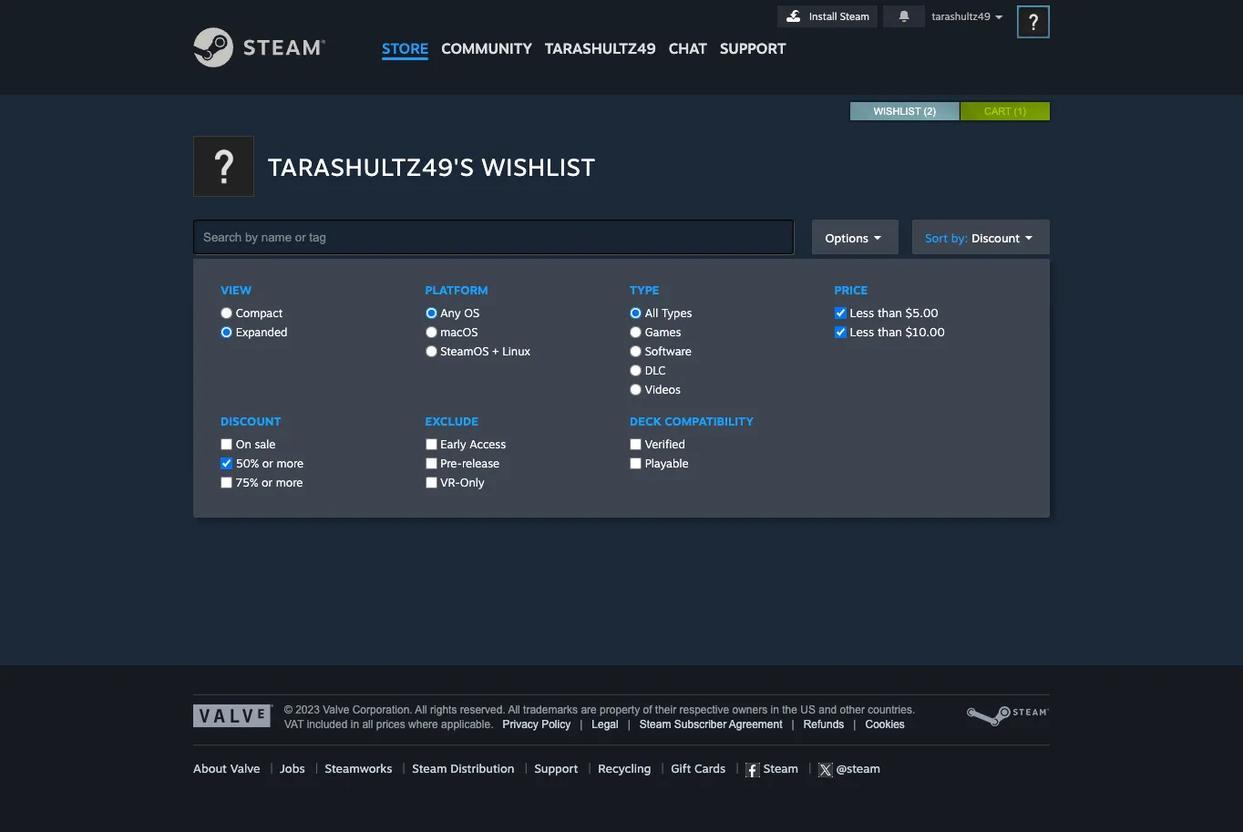 Task type: describe. For each thing, give the bounding box(es) containing it.
their
[[655, 704, 677, 717]]

early
[[441, 438, 466, 451]]

| down are on the bottom of page
[[580, 719, 583, 731]]

| down other
[[854, 719, 857, 731]]

agreement
[[729, 719, 783, 731]]

install
[[810, 10, 838, 23]]

vat
[[284, 719, 304, 731]]

price: less than $10.00
[[354, 279, 483, 294]]

refunds link
[[804, 719, 845, 731]]

linux
[[503, 345, 530, 358]]

prices
[[376, 719, 406, 731]]

1 vertical spatial valve
[[230, 761, 260, 776]]

gift cards link
[[671, 761, 726, 776]]

pre-
[[441, 457, 462, 470]]

sep
[[619, 379, 636, 392]]

75% or more
[[233, 476, 303, 490]]

price: for price: less than $5.00
[[200, 279, 229, 294]]

wishlist
[[874, 106, 921, 117]]

any os
[[437, 306, 480, 320]]

property
[[600, 704, 640, 717]]

games
[[642, 326, 682, 339]]

( for 2
[[924, 106, 927, 117]]

cart
[[985, 106, 1012, 117]]

about
[[193, 761, 227, 776]]

0 horizontal spatial discount
[[221, 414, 281, 429]]

any
[[441, 306, 461, 320]]

cookies link
[[866, 719, 905, 731]]

chat
[[669, 39, 708, 57]]

deck
[[630, 414, 662, 429]]

more for 75% or more
[[276, 476, 303, 490]]

jobs link
[[280, 761, 305, 776]]

steamos
[[441, 345, 489, 358]]

release
[[462, 457, 500, 470]]

third-person shooter
[[601, 438, 698, 450]]

2 valve software image from the left
[[967, 705, 1050, 729]]

about valve | jobs | steamworks | steam distribution | support | recycling | gift cards |
[[193, 761, 746, 776]]

trademarks
[[523, 704, 578, 717]]

valve inside © 2023 valve corporation.  all rights reserved.  all trademarks are property of their respective owners in the us and other countries. vat included in all prices where applicable. privacy policy | legal | steam subscriber agreement | refunds | cookies
[[323, 704, 350, 717]]

support
[[720, 39, 787, 57]]

support link
[[535, 761, 578, 776]]

mostly
[[619, 365, 657, 377]]

recycling
[[598, 761, 651, 776]]

1
[[1018, 106, 1023, 117]]

jobs
[[280, 761, 305, 776]]

sort by: discount
[[925, 230, 1020, 245]]

| right support link
[[589, 761, 592, 776]]

| left support link
[[525, 761, 528, 776]]

early access
[[437, 438, 506, 451]]

1 vertical spatial 50%
[[236, 457, 259, 470]]

legal
[[592, 719, 619, 731]]

community link
[[435, 0, 539, 66]]

third-
[[601, 438, 628, 450]]

corporation.
[[353, 704, 413, 717]]

dlc
[[642, 364, 666, 377]]

distribution
[[451, 761, 515, 776]]

on
[[236, 438, 251, 451]]

action
[[497, 438, 527, 450]]

wishlist                 ( 2 )
[[874, 106, 936, 117]]

less left platform
[[387, 279, 412, 294]]

steamos + linux
[[437, 345, 530, 358]]

0 horizontal spatial $5.00
[[289, 279, 321, 294]]

1 horizontal spatial in
[[771, 704, 779, 717]]

steamworks
[[325, 761, 392, 776]]

( for 1
[[1014, 106, 1018, 117]]

rights
[[430, 704, 457, 717]]

on sale
[[233, 438, 276, 451]]

+
[[492, 345, 499, 358]]

more for 50% or more
[[277, 457, 304, 470]]

where
[[409, 719, 438, 731]]

tarashultz49 link
[[539, 0, 663, 66]]

| right the steamworks
[[403, 761, 406, 776]]

countries.
[[868, 704, 916, 717]]

gears 5
[[491, 324, 564, 348]]

0 vertical spatial more
[[612, 279, 640, 294]]

included
[[307, 719, 348, 731]]

compatibility
[[665, 414, 754, 429]]

sort
[[925, 230, 948, 245]]

vr-
[[441, 476, 460, 490]]

1 vertical spatial tarashultz49
[[545, 39, 656, 57]]

tarashultz49's
[[268, 152, 474, 181]]

policy
[[542, 719, 571, 731]]

by:
[[952, 230, 968, 245]]

refunds
[[804, 719, 845, 731]]

© 2023 valve corporation.  all rights reserved.  all trademarks are property of their respective owners in the us and other countries. vat included in all prices where applicable. privacy policy | legal | steam subscriber agreement | refunds | cookies
[[284, 704, 916, 731]]

are
[[581, 704, 597, 717]]

or for 50% or more
[[262, 457, 273, 470]]

store link
[[376, 0, 435, 66]]

steam down where
[[412, 761, 447, 776]]

gift
[[671, 761, 691, 776]]

tarashultz49's wishlist
[[268, 152, 596, 181]]



Task type: vqa. For each thing, say whether or not it's contained in the screenshot.
Discount to the bottom
yes



Task type: locate. For each thing, give the bounding box(es) containing it.
support link
[[714, 0, 793, 62]]

steam distribution link
[[412, 761, 515, 776]]

gears 5 link
[[491, 322, 1036, 350]]

playable
[[642, 457, 689, 470]]

than up less than $10.00
[[878, 305, 903, 320]]

steam down the agreement at the right of page
[[761, 761, 799, 776]]

legal link
[[592, 719, 619, 731]]

deck compatibility
[[630, 414, 754, 429]]

$10.00 up any os
[[443, 279, 483, 294]]

| down property
[[628, 719, 631, 731]]

verified
[[642, 438, 686, 451]]

1 horizontal spatial valve
[[323, 704, 350, 717]]

or
[[597, 279, 609, 294], [262, 457, 273, 470], [262, 476, 273, 490]]

than up any os
[[415, 279, 440, 294]]

( right cart
[[1014, 106, 1018, 117]]

shooter
[[662, 438, 698, 450]]

2
[[927, 106, 933, 117]]

75%
[[236, 476, 258, 490]]

steam down of
[[640, 719, 672, 731]]

) right cart
[[1023, 106, 1027, 117]]

0 horizontal spatial (
[[924, 106, 927, 117]]

0 horizontal spatial valve software image
[[193, 705, 274, 728]]

0 vertical spatial or
[[597, 279, 609, 294]]

steam inside © 2023 valve corporation.  all rights reserved.  all trademarks are property of their respective owners in the us and other countries. vat included in all prices where applicable. privacy policy | legal | steam subscriber agreement | refunds | cookies
[[640, 719, 672, 731]]

1 horizontal spatial (
[[1014, 106, 1018, 117]]

respective
[[680, 704, 730, 717]]

1 horizontal spatial discount
[[972, 230, 1020, 245]]

chat link
[[663, 0, 714, 62]]

1 horizontal spatial tarashultz49
[[932, 10, 991, 23]]

9,
[[639, 379, 648, 392]]

access
[[470, 438, 506, 451]]

2 ) from the left
[[1023, 106, 1027, 117]]

price: less than $5.00
[[200, 279, 321, 294]]

0 horizontal spatial $10.00
[[443, 279, 483, 294]]

$5.00 right view on the left
[[289, 279, 321, 294]]

$5.00
[[289, 279, 321, 294], [906, 305, 939, 320]]

None checkbox
[[425, 439, 437, 450], [630, 439, 642, 450], [221, 477, 233, 489], [425, 477, 437, 489], [425, 439, 437, 450], [630, 439, 642, 450], [221, 477, 233, 489], [425, 477, 437, 489]]

) for 2
[[933, 106, 936, 117]]

1 valve software image from the left
[[193, 705, 274, 728]]

or up 75% or more
[[262, 457, 273, 470]]

or left the type on the top of the page
[[597, 279, 609, 294]]

owners
[[733, 704, 768, 717]]

50% right discount:
[[570, 279, 594, 294]]

) right wishlist at the right of page
[[933, 106, 936, 117]]

less than $5.00
[[850, 305, 939, 320]]

other
[[840, 704, 865, 717]]

0 vertical spatial 50%
[[570, 279, 594, 294]]

in left all
[[351, 719, 359, 731]]

1 horizontal spatial $5.00
[[906, 305, 939, 320]]

1 price: from the left
[[200, 279, 229, 294]]

5
[[551, 324, 564, 348]]

1 ( from the left
[[924, 106, 927, 117]]

0 vertical spatial $5.00
[[289, 279, 321, 294]]

0 horizontal spatial in
[[351, 719, 359, 731]]

discount right by:
[[972, 230, 1020, 245]]

valve
[[323, 704, 350, 717], [230, 761, 260, 776]]

0 horizontal spatial 50%
[[236, 457, 259, 470]]

2 ( from the left
[[1014, 106, 1018, 117]]

None radio
[[425, 307, 437, 319], [630, 307, 642, 319], [221, 326, 233, 338], [425, 326, 437, 338], [630, 326, 642, 338], [425, 346, 437, 357], [630, 384, 642, 396], [425, 307, 437, 319], [630, 307, 642, 319], [221, 326, 233, 338], [425, 326, 437, 338], [630, 326, 642, 338], [425, 346, 437, 357], [630, 384, 642, 396]]

subscriber
[[675, 719, 727, 731]]

1 horizontal spatial )
[[1023, 106, 1027, 117]]

less down less than $5.00
[[850, 325, 874, 339]]

privacy
[[503, 719, 539, 731]]

1 vertical spatial $10.00
[[906, 325, 945, 339]]

person
[[628, 438, 659, 450]]

1 horizontal spatial all
[[508, 704, 520, 717]]

or down 50% or more
[[262, 476, 273, 490]]

price: for price: less than $10.00
[[354, 279, 384, 294]]

install steam link
[[778, 5, 878, 27]]

macos
[[437, 326, 478, 339]]

0 horizontal spatial all
[[415, 704, 427, 717]]

| left 'jobs'
[[270, 761, 273, 776]]

0 horizontal spatial )
[[933, 106, 936, 117]]

2 horizontal spatial all
[[645, 306, 659, 320]]

valve software image
[[193, 705, 274, 728], [967, 705, 1050, 729]]

gears
[[491, 324, 545, 348]]

less up compact
[[233, 279, 257, 294]]

about valve link
[[193, 761, 260, 776]]

0 vertical spatial tarashultz49
[[932, 10, 991, 23]]

50% up 75%
[[236, 457, 259, 470]]

community
[[442, 39, 532, 57]]

less down price
[[850, 305, 874, 320]]

1 vertical spatial more
[[277, 457, 304, 470]]

in left "the"
[[771, 704, 779, 717]]

options
[[826, 230, 869, 245]]

platform
[[425, 283, 488, 297]]

us
[[801, 704, 816, 717]]

1 horizontal spatial $10.00
[[906, 325, 945, 339]]

steam right install
[[840, 10, 870, 23]]

0 horizontal spatial price:
[[200, 279, 229, 294]]

all up privacy
[[508, 704, 520, 717]]

vr-only
[[437, 476, 485, 490]]

1 vertical spatial $5.00
[[906, 305, 939, 320]]

1 vertical spatial discount
[[221, 414, 281, 429]]

| down refunds link
[[799, 761, 819, 776]]

all up games
[[645, 306, 659, 320]]

applicable.
[[441, 719, 494, 731]]

privacy policy link
[[503, 719, 571, 731]]

reserved.
[[460, 704, 506, 717]]

0 vertical spatial valve
[[323, 704, 350, 717]]

install steam
[[810, 10, 870, 23]]

cards
[[695, 761, 726, 776]]

all up where
[[415, 704, 427, 717]]

than down less than $5.00
[[878, 325, 903, 339]]

None radio
[[221, 307, 233, 319], [630, 346, 642, 357], [630, 365, 642, 377], [221, 307, 233, 319], [630, 346, 642, 357], [630, 365, 642, 377]]

than
[[261, 279, 285, 294], [415, 279, 440, 294], [878, 305, 903, 320], [878, 325, 903, 339]]

than up compact
[[261, 279, 285, 294]]

all
[[645, 306, 659, 320], [415, 704, 427, 717], [508, 704, 520, 717]]

recycling link
[[598, 761, 651, 776]]

positive
[[660, 365, 703, 377]]

expanded
[[233, 326, 288, 339]]

type
[[630, 283, 660, 297]]

50% or more
[[233, 457, 304, 470]]

1 ) from the left
[[933, 106, 936, 117]]

only
[[460, 476, 485, 490]]

store
[[382, 39, 429, 57]]

$10.00 down less than $5.00
[[906, 325, 945, 339]]

0 horizontal spatial valve
[[230, 761, 260, 776]]

wishlist
[[482, 152, 596, 181]]

) for 1
[[1023, 106, 1027, 117]]

sale
[[255, 438, 276, 451]]

of
[[643, 704, 652, 717]]

types
[[662, 306, 692, 320]]

( right wishlist at the right of page
[[924, 106, 927, 117]]

(
[[924, 106, 927, 117], [1014, 106, 1018, 117]]

0 vertical spatial discount
[[972, 230, 1020, 245]]

os
[[464, 306, 480, 320]]

all
[[362, 719, 373, 731]]

steam link
[[746, 761, 799, 778]]

2 vertical spatial or
[[262, 476, 273, 490]]

None checkbox
[[835, 307, 847, 319], [835, 326, 847, 338], [221, 439, 233, 450], [221, 458, 233, 470], [425, 458, 437, 470], [630, 458, 642, 470], [835, 307, 847, 319], [835, 326, 847, 338], [221, 439, 233, 450], [221, 458, 233, 470], [425, 458, 437, 470], [630, 458, 642, 470]]

| left gift
[[662, 761, 665, 776]]

discount
[[972, 230, 1020, 245], [221, 414, 281, 429]]

1 horizontal spatial valve software image
[[967, 705, 1050, 729]]

discount up on sale
[[221, 414, 281, 429]]

1 horizontal spatial 50%
[[570, 279, 594, 294]]

|
[[580, 719, 583, 731], [628, 719, 631, 731], [792, 719, 795, 731], [854, 719, 857, 731], [270, 761, 273, 776], [315, 761, 318, 776], [403, 761, 406, 776], [525, 761, 528, 776], [589, 761, 592, 776], [662, 761, 665, 776], [736, 761, 739, 776], [799, 761, 819, 776]]

Search by name or tag text field
[[193, 220, 795, 254]]

videos
[[642, 383, 681, 397]]

exclude
[[425, 414, 479, 429]]

1 vertical spatial in
[[351, 719, 359, 731]]

| right cards
[[736, 761, 739, 776]]

2 price: from the left
[[354, 279, 384, 294]]

0 vertical spatial in
[[771, 704, 779, 717]]

| down "the"
[[792, 719, 795, 731]]

valve right the about
[[230, 761, 260, 776]]

1 horizontal spatial price:
[[354, 279, 384, 294]]

0 horizontal spatial tarashultz49
[[545, 39, 656, 57]]

valve up included
[[323, 704, 350, 717]]

or for 75% or more
[[262, 476, 273, 490]]

$5.00 up less than $10.00
[[906, 305, 939, 320]]

| right jobs link
[[315, 761, 318, 776]]

2 vertical spatial more
[[276, 476, 303, 490]]

support
[[535, 761, 578, 776]]

0 vertical spatial $10.00
[[443, 279, 483, 294]]

more
[[612, 279, 640, 294], [277, 457, 304, 470], [276, 476, 303, 490]]

2019
[[651, 379, 675, 392]]

cookies
[[866, 719, 905, 731]]

1 vertical spatial or
[[262, 457, 273, 470]]

the
[[783, 704, 798, 717]]

discount:
[[515, 279, 566, 294]]

and
[[819, 704, 837, 717]]

view
[[221, 283, 252, 297]]

)
[[933, 106, 936, 117], [1023, 106, 1027, 117]]



